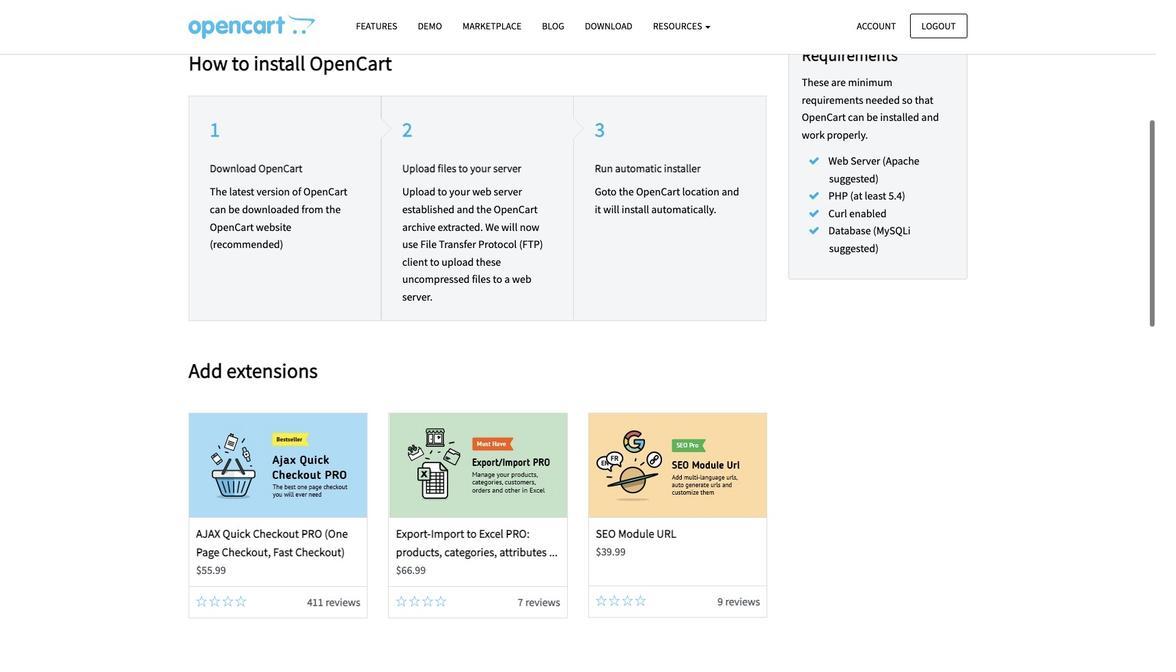 Task type: locate. For each thing, give the bounding box(es) containing it.
1 vertical spatial upload
[[402, 185, 436, 198]]

opencart up now
[[494, 202, 538, 216]]

web right a
[[512, 272, 531, 286]]

the inside upload to your web server established and the opencart archive extracted. we will now use file transfer protocol (ftp) client to upload these uncompressed files to a web server.
[[476, 202, 492, 216]]

411
[[307, 595, 323, 609]]

to up the categories,
[[467, 526, 477, 541]]

install inside goto the opencart location and it will install automatically.
[[622, 202, 649, 216]]

2 suggested) from the top
[[829, 241, 879, 255]]

can up properly.
[[848, 110, 864, 124]]

to
[[232, 50, 250, 76], [459, 161, 468, 175], [438, 185, 447, 198], [430, 255, 439, 268], [493, 272, 502, 286], [467, 526, 477, 541]]

will right we
[[501, 220, 518, 233]]

0 vertical spatial your
[[470, 161, 491, 175]]

0 vertical spatial suggested)
[[829, 171, 879, 185]]

least
[[865, 189, 886, 202]]

opencart inside upload to your web server established and the opencart archive extracted. we will now use file transfer protocol (ftp) client to upload these uncompressed files to a web server.
[[494, 202, 538, 216]]

installer
[[664, 161, 701, 175]]

0 vertical spatial upload
[[402, 161, 436, 175]]

0 vertical spatial will
[[603, 202, 619, 216]]

uncompressed
[[402, 272, 470, 286]]

web down upload files to your server
[[472, 185, 492, 198]]

can
[[848, 110, 864, 124], [210, 202, 226, 216]]

checkout,
[[222, 544, 271, 560]]

1 vertical spatial install
[[622, 202, 649, 216]]

extracted.
[[438, 220, 483, 233]]

downloaded
[[242, 202, 299, 216]]

download inside download link
[[585, 20, 633, 32]]

server inside upload to your web server established and the opencart archive extracted. we will now use file transfer protocol (ftp) client to upload these uncompressed files to a web server.
[[494, 185, 522, 198]]

2 horizontal spatial and
[[922, 110, 939, 124]]

1 horizontal spatial the
[[476, 202, 492, 216]]

1 horizontal spatial reviews
[[525, 595, 560, 609]]

1 vertical spatial suggested)
[[829, 241, 879, 255]]

opencart up version
[[259, 161, 303, 175]]

$66.99
[[396, 563, 426, 577]]

upload
[[442, 255, 474, 268]]

1 vertical spatial can
[[210, 202, 226, 216]]

2 horizontal spatial the
[[619, 185, 634, 198]]

0 horizontal spatial your
[[449, 185, 470, 198]]

0 vertical spatial install
[[254, 50, 305, 76]]

1 horizontal spatial can
[[848, 110, 864, 124]]

can inside these are minimum requirements needed so that opencart can be installed and work properly.
[[848, 110, 864, 124]]

and down that
[[922, 110, 939, 124]]

export-import to excel pro: products, categories, attributes ... image
[[389, 413, 567, 517]]

1 vertical spatial be
[[228, 202, 240, 216]]

the inside the latest version of opencart can be downloaded from the opencart website (recommended)
[[326, 202, 341, 216]]

files up established
[[438, 161, 456, 175]]

1 horizontal spatial will
[[603, 202, 619, 216]]

the right from
[[326, 202, 341, 216]]

0 horizontal spatial will
[[501, 220, 518, 233]]

and inside upload to your web server established and the opencart archive extracted. we will now use file transfer protocol (ftp) client to upload these uncompressed files to a web server.
[[457, 202, 474, 216]]

server.
[[402, 290, 433, 303]]

reviews right 7
[[525, 595, 560, 609]]

0 horizontal spatial download
[[210, 161, 256, 175]]

pro:
[[506, 526, 530, 541]]

0 vertical spatial server
[[493, 161, 522, 175]]

the up we
[[476, 202, 492, 216]]

download up latest
[[210, 161, 256, 175]]

can down the
[[210, 202, 226, 216]]

blog
[[542, 20, 564, 32]]

upload files to your server
[[402, 161, 522, 175]]

export-import to excel pro: products, categories, attributes ... $66.99
[[396, 526, 558, 577]]

seo module url image
[[589, 413, 767, 517]]

1 vertical spatial your
[[449, 185, 470, 198]]

upload down 2
[[402, 161, 436, 175]]

suggested) down database on the top of the page
[[829, 241, 879, 255]]

1
[[210, 116, 220, 142]]

server
[[493, 161, 522, 175], [494, 185, 522, 198]]

1 vertical spatial and
[[722, 185, 739, 198]]

server for web
[[494, 185, 522, 198]]

installed
[[880, 110, 919, 124]]

files
[[438, 161, 456, 175], [472, 272, 491, 286]]

0 horizontal spatial and
[[457, 202, 474, 216]]

3
[[595, 116, 605, 142]]

1 vertical spatial files
[[472, 272, 491, 286]]

your inside upload to your web server established and the opencart archive extracted. we will now use file transfer protocol (ftp) client to upload these uncompressed files to a web server.
[[449, 185, 470, 198]]

upload inside upload to your web server established and the opencart archive extracted. we will now use file transfer protocol (ftp) client to upload these uncompressed files to a web server.
[[402, 185, 436, 198]]

seo module url $39.99
[[596, 526, 677, 558]]

0 vertical spatial can
[[848, 110, 864, 124]]

we
[[485, 220, 499, 233]]

star light o image
[[196, 596, 207, 607], [222, 596, 233, 607], [235, 596, 246, 607], [409, 596, 420, 607], [422, 596, 433, 607]]

star light o image
[[596, 595, 607, 606], [609, 595, 620, 606], [622, 595, 633, 606], [635, 595, 646, 606], [209, 596, 220, 607], [396, 596, 407, 607], [435, 596, 446, 607]]

files down these
[[472, 272, 491, 286]]

requirements
[[802, 93, 863, 106]]

opencart down run automatic installer
[[636, 185, 680, 198]]

to right 'how'
[[232, 50, 250, 76]]

the
[[210, 185, 227, 198]]

will right it
[[603, 202, 619, 216]]

0 vertical spatial web
[[472, 185, 492, 198]]

seo module url link
[[596, 526, 677, 541]]

web
[[829, 154, 849, 167]]

1 horizontal spatial be
[[867, 110, 878, 124]]

1 vertical spatial web
[[512, 272, 531, 286]]

2 horizontal spatial reviews
[[725, 594, 760, 608]]

run
[[595, 161, 613, 175]]

now
[[520, 220, 540, 233]]

marketplace
[[463, 20, 522, 32]]

website
[[256, 220, 291, 233]]

reviews for ajax quick checkout pro (one page checkout, fast checkout)
[[326, 595, 360, 609]]

...
[[549, 544, 558, 560]]

curl
[[829, 206, 847, 220]]

0 vertical spatial download
[[585, 20, 633, 32]]

export-
[[396, 526, 431, 541]]

marketplace link
[[452, 14, 532, 38]]

0 horizontal spatial the
[[326, 202, 341, 216]]

1 horizontal spatial and
[[722, 185, 739, 198]]

and up extracted.
[[457, 202, 474, 216]]

be down latest
[[228, 202, 240, 216]]

download
[[585, 20, 633, 32], [210, 161, 256, 175]]

0 horizontal spatial can
[[210, 202, 226, 216]]

enabled
[[849, 206, 887, 220]]

1 vertical spatial server
[[494, 185, 522, 198]]

client
[[402, 255, 428, 268]]

suggested) up (at
[[829, 171, 879, 185]]

automatic
[[615, 161, 662, 175]]

from
[[302, 202, 323, 216]]

0 horizontal spatial reviews
[[326, 595, 360, 609]]

php
[[829, 189, 848, 202]]

reviews right 411 on the bottom left of page
[[326, 595, 360, 609]]

1 horizontal spatial download
[[585, 20, 633, 32]]

install down opencart - downloads image
[[254, 50, 305, 76]]

ajax quick checkout pro (one page checkout, fast checkout) image
[[189, 413, 367, 517]]

the right goto
[[619, 185, 634, 198]]

download for download
[[585, 20, 633, 32]]

and right location
[[722, 185, 739, 198]]

your up we
[[470, 161, 491, 175]]

how
[[189, 50, 228, 76]]

blog link
[[532, 14, 575, 38]]

quick
[[223, 526, 251, 541]]

be
[[867, 110, 878, 124], [228, 202, 240, 216]]

2 vertical spatial and
[[457, 202, 474, 216]]

your
[[470, 161, 491, 175], [449, 185, 470, 198]]

the latest version of opencart can be downloaded from the opencart website (recommended)
[[210, 185, 347, 251]]

0 horizontal spatial web
[[472, 185, 492, 198]]

1 horizontal spatial web
[[512, 272, 531, 286]]

0 horizontal spatial be
[[228, 202, 240, 216]]

install right it
[[622, 202, 649, 216]]

0 vertical spatial be
[[867, 110, 878, 124]]

use
[[402, 237, 418, 251]]

suggested)
[[829, 171, 879, 185], [829, 241, 879, 255]]

and
[[922, 110, 939, 124], [722, 185, 739, 198], [457, 202, 474, 216]]

categories,
[[444, 544, 497, 560]]

be down needed
[[867, 110, 878, 124]]

opencart down requirements
[[802, 110, 846, 124]]

these
[[476, 255, 501, 268]]

work
[[802, 128, 825, 141]]

your down upload files to your server
[[449, 185, 470, 198]]

requirements
[[802, 44, 898, 65]]

reviews for seo module url
[[725, 594, 760, 608]]

these are minimum requirements needed so that opencart can be installed and work properly.
[[802, 75, 939, 141]]

2 upload from the top
[[402, 185, 436, 198]]

1 vertical spatial will
[[501, 220, 518, 233]]

properly.
[[827, 128, 868, 141]]

1 vertical spatial download
[[210, 161, 256, 175]]

1 horizontal spatial install
[[622, 202, 649, 216]]

0 horizontal spatial files
[[438, 161, 456, 175]]

(recommended)
[[210, 237, 283, 251]]

3 star light o image from the left
[[235, 596, 246, 607]]

1 star light o image from the left
[[196, 596, 207, 607]]

download right blog
[[585, 20, 633, 32]]

1 horizontal spatial files
[[472, 272, 491, 286]]

upload up established
[[402, 185, 436, 198]]

location
[[682, 185, 720, 198]]

files inside upload to your web server established and the opencart archive extracted. we will now use file transfer protocol (ftp) client to upload these uncompressed files to a web server.
[[472, 272, 491, 286]]

0 vertical spatial and
[[922, 110, 939, 124]]

module
[[618, 526, 654, 541]]

install
[[254, 50, 305, 76], [622, 202, 649, 216]]

1 upload from the top
[[402, 161, 436, 175]]

add
[[189, 357, 223, 383]]

archive
[[402, 220, 436, 233]]

reviews right 9
[[725, 594, 760, 608]]



Task type: vqa. For each thing, say whether or not it's contained in the screenshot.
extracted.
yes



Task type: describe. For each thing, give the bounding box(es) containing it.
features link
[[346, 14, 408, 38]]

it
[[595, 202, 601, 216]]

0 horizontal spatial install
[[254, 50, 305, 76]]

to up established
[[438, 185, 447, 198]]

pro
[[301, 526, 322, 541]]

(mysqli
[[873, 224, 911, 237]]

demo link
[[408, 14, 452, 38]]

url
[[657, 526, 677, 541]]

account link
[[845, 13, 908, 38]]

resources
[[653, 20, 704, 32]]

extensions
[[227, 357, 318, 383]]

0 vertical spatial files
[[438, 161, 456, 175]]

logout link
[[910, 13, 968, 38]]

7
[[518, 595, 523, 609]]

are
[[831, 75, 846, 89]]

checkout)
[[295, 544, 345, 560]]

version
[[257, 185, 290, 198]]

5.4)
[[889, 189, 906, 202]]

goto
[[595, 185, 617, 198]]

how to install opencart
[[189, 50, 392, 76]]

to up extracted.
[[459, 161, 468, 175]]

needed
[[866, 93, 900, 106]]

of
[[292, 185, 301, 198]]

and inside these are minimum requirements needed so that opencart can be installed and work properly.
[[922, 110, 939, 124]]

server
[[851, 154, 880, 167]]

will inside upload to your web server established and the opencart archive extracted. we will now use file transfer protocol (ftp) client to upload these uncompressed files to a web server.
[[501, 220, 518, 233]]

be inside these are minimum requirements needed so that opencart can be installed and work properly.
[[867, 110, 878, 124]]

opencart up from
[[303, 185, 347, 198]]

seo
[[596, 526, 616, 541]]

demo
[[418, 20, 442, 32]]

opencart inside these are minimum requirements needed so that opencart can be installed and work properly.
[[802, 110, 846, 124]]

opencart inside goto the opencart location and it will install automatically.
[[636, 185, 680, 198]]

the inside goto the opencart location and it will install automatically.
[[619, 185, 634, 198]]

a
[[504, 272, 510, 286]]

download link
[[575, 14, 643, 38]]

page
[[196, 544, 220, 560]]

logout
[[922, 19, 956, 32]]

to up uncompressed
[[430, 255, 439, 268]]

established
[[402, 202, 455, 216]]

9
[[718, 594, 723, 608]]

opencart - downloads image
[[189, 14, 315, 39]]

upload for upload files to your server
[[402, 161, 436, 175]]

file
[[420, 237, 437, 251]]

web server (apache suggested) php (at least 5.4) curl enabled database (mysqli suggested)
[[829, 154, 920, 255]]

so
[[902, 93, 913, 106]]

upload for upload to your web server established and the opencart archive extracted. we will now use file transfer protocol (ftp) client to upload these uncompressed files to a web server.
[[402, 185, 436, 198]]

be inside the latest version of opencart can be downloaded from the opencart website (recommended)
[[228, 202, 240, 216]]

1 horizontal spatial your
[[470, 161, 491, 175]]

run automatic installer
[[595, 161, 701, 175]]

2 star light o image from the left
[[222, 596, 233, 607]]

will inside goto the opencart location and it will install automatically.
[[603, 202, 619, 216]]

opencart down 'features' link
[[309, 50, 392, 76]]

opencart up (recommended)
[[210, 220, 254, 233]]

that
[[915, 93, 934, 106]]

import
[[431, 526, 464, 541]]

can inside the latest version of opencart can be downloaded from the opencart website (recommended)
[[210, 202, 226, 216]]

transfer
[[439, 237, 476, 251]]

411 reviews
[[307, 595, 360, 609]]

goto the opencart location and it will install automatically.
[[595, 185, 739, 216]]

server for your
[[493, 161, 522, 175]]

$55.99
[[196, 563, 226, 577]]

5 star light o image from the left
[[422, 596, 433, 607]]

database
[[829, 224, 871, 237]]

these
[[802, 75, 829, 89]]

(ftp)
[[519, 237, 543, 251]]

products,
[[396, 544, 442, 560]]

download opencart
[[210, 161, 303, 175]]

and inside goto the opencart location and it will install automatically.
[[722, 185, 739, 198]]

9 reviews
[[718, 594, 760, 608]]

protocol
[[478, 237, 517, 251]]

7 reviews
[[518, 595, 560, 609]]

minimum
[[848, 75, 893, 89]]

(at
[[850, 189, 863, 202]]

reviews for export-import to excel pro: products, categories, attributes ...
[[525, 595, 560, 609]]

to left a
[[493, 272, 502, 286]]

1 suggested) from the top
[[829, 171, 879, 185]]

download for download opencart
[[210, 161, 256, 175]]

(apache
[[883, 154, 920, 167]]

ajax
[[196, 526, 220, 541]]

4 star light o image from the left
[[409, 596, 420, 607]]

account
[[857, 19, 896, 32]]

automatically.
[[651, 202, 717, 216]]

2
[[402, 116, 412, 142]]

to inside export-import to excel pro: products, categories, attributes ... $66.99
[[467, 526, 477, 541]]

add extensions
[[189, 357, 318, 383]]

attributes
[[499, 544, 547, 560]]

checkout
[[253, 526, 299, 541]]

export-import to excel pro: products, categories, attributes ... link
[[396, 526, 558, 560]]

excel
[[479, 526, 504, 541]]

fast
[[273, 544, 293, 560]]

resources link
[[643, 14, 721, 38]]

$39.99
[[596, 544, 626, 558]]

(one
[[325, 526, 348, 541]]

upload to your web server established and the opencart archive extracted. we will now use file transfer protocol (ftp) client to upload these uncompressed files to a web server.
[[402, 185, 543, 303]]

ajax quick checkout pro (one page checkout, fast checkout) $55.99
[[196, 526, 348, 577]]



